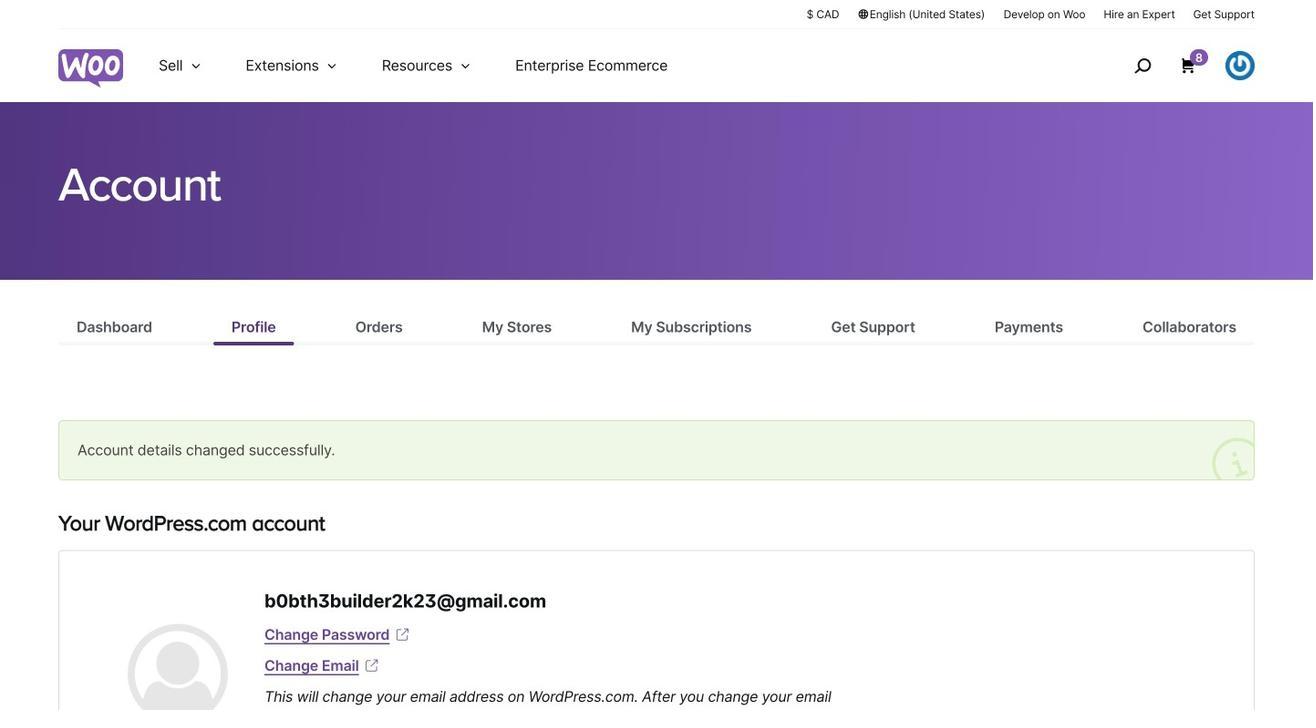 Task type: locate. For each thing, give the bounding box(es) containing it.
0 horizontal spatial external link image
[[363, 657, 381, 675]]

external link image
[[393, 626, 412, 644], [363, 657, 381, 675]]

0 vertical spatial external link image
[[393, 626, 412, 644]]

alert
[[58, 421, 1255, 481]]

1 vertical spatial external link image
[[363, 657, 381, 675]]

open account menu image
[[1226, 51, 1255, 80]]



Task type: describe. For each thing, give the bounding box(es) containing it.
gravatar image image
[[128, 624, 228, 710]]

1 horizontal spatial external link image
[[393, 626, 412, 644]]

search image
[[1128, 51, 1157, 80]]

service navigation menu element
[[1095, 36, 1255, 95]]



